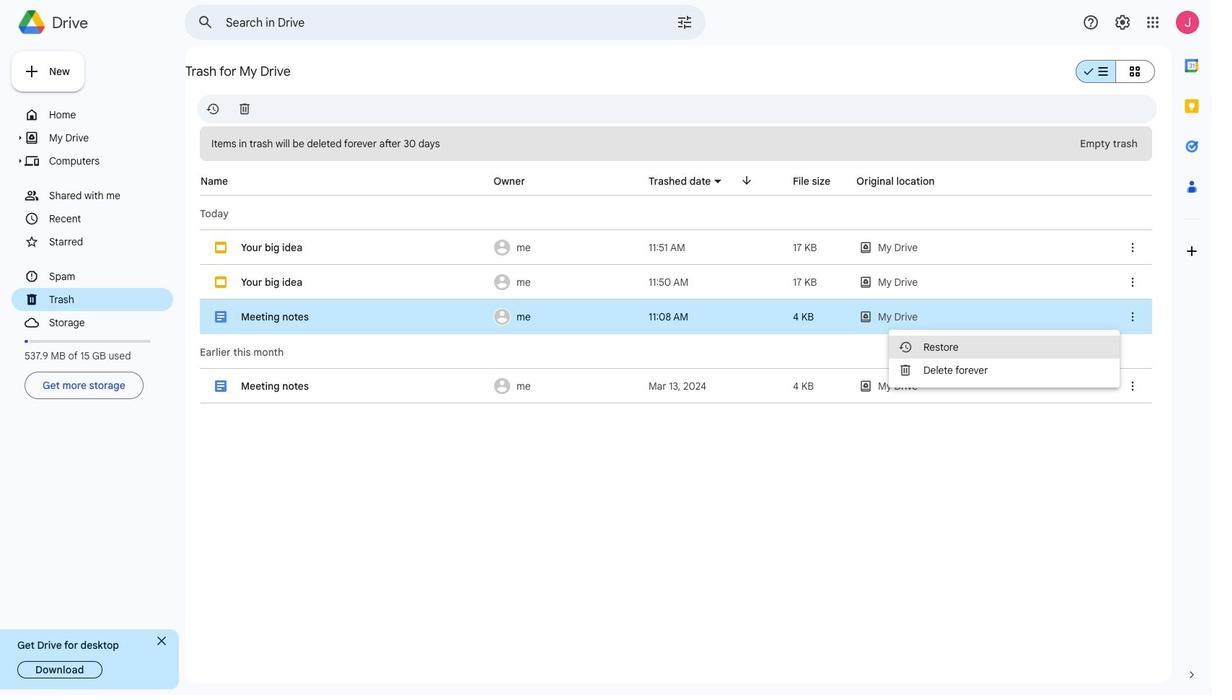 Task type: vqa. For each thing, say whether or not it's contained in the screenshot.
Tree
yes



Task type: describe. For each thing, give the bounding box(es) containing it.
4 cell from the top
[[201, 369, 1152, 403]]

1 cell from the top
[[201, 230, 1152, 265]]

spam element
[[49, 267, 171, 286]]

support image
[[1083, 14, 1100, 31]]

restore from trash element
[[924, 336, 1111, 359]]

trashed items element
[[49, 290, 171, 309]]

owned by me element for the trashed 11:51 am element
[[489, 230, 645, 265]]

owned by me element for the trashed 11:08 am element
[[489, 300, 645, 334]]

delete forever element
[[924, 359, 1111, 382]]

my drive element
[[49, 128, 171, 147]]

2 cell from the top
[[201, 265, 1152, 300]]

recent items element
[[49, 209, 171, 228]]

size: 4 kb
storage used: 4 kb element for the trashed 11:08 am element
[[793, 310, 814, 323]]

items shared with me element
[[49, 186, 171, 205]]

owned by me element for trashed 11:50 am element on the top right of the page
[[489, 265, 645, 300]]

google docs: meeting notes element for google docs "icon" for second cell from the bottom of the page
[[241, 310, 309, 323]]

google slides: your big idea element for google slides icon
[[241, 241, 303, 254]]

google docs image for 1st cell from the bottom
[[215, 380, 227, 392]]

trashed 11:08 am element
[[649, 310, 689, 323]]

trashed 11:51 am element
[[649, 241, 686, 254]]

trashed mar 13, 2024 element
[[649, 380, 707, 393]]

starred items element
[[49, 232, 171, 251]]

google slides: your big idea element for google slides image
[[241, 276, 303, 289]]

Search in Drive text field
[[226, 16, 636, 30]]



Task type: locate. For each thing, give the bounding box(es) containing it.
0 vertical spatial google slides: your big idea element
[[241, 241, 303, 254]]

1 vertical spatial google docs: meeting notes element
[[241, 380, 309, 393]]

0 vertical spatial google docs image
[[215, 311, 227, 323]]

google docs image for second cell from the bottom of the page
[[215, 311, 227, 323]]

List radio
[[1076, 54, 1116, 89]]

navigation
[[12, 103, 173, 402]]

1 google docs image from the top
[[215, 311, 227, 323]]

1 google docs: meeting notes element from the top
[[241, 310, 309, 323]]

google slides: your big idea element right google slides image
[[241, 276, 303, 289]]

2 google docs: meeting notes element from the top
[[241, 380, 309, 393]]

tab list
[[1172, 45, 1212, 655]]

reverse sort direction image
[[741, 174, 754, 187]]

owned by me element
[[489, 230, 645, 265], [489, 265, 645, 300], [489, 300, 645, 334], [489, 369, 645, 403]]

cell up trashed 11:50 am element on the top right of the page
[[201, 230, 1152, 265]]

2 google slides: your big idea element from the top
[[241, 276, 303, 289]]

0 vertical spatial size: 4 kb
storage used: 4 kb element
[[793, 310, 814, 323]]

google docs: meeting notes element
[[241, 310, 309, 323], [241, 380, 309, 393]]

1 owned by me element from the top
[[489, 230, 645, 265]]

3 cell from the top
[[201, 300, 1152, 334]]

google slides: your big idea element
[[241, 241, 303, 254], [241, 276, 303, 289]]

size: 4 kb
storage used: 4 kb element
[[793, 310, 814, 323], [793, 380, 814, 393]]

region
[[192, 161, 1153, 403]]

tree item
[[12, 288, 173, 311]]

google slides: your big idea element right google slides icon
[[241, 241, 303, 254]]

1 size: 17 kb
storage used: 17 kb element from the top
[[793, 241, 817, 254]]

google docs: meeting notes element for google docs "icon" corresponding to 1st cell from the bottom
[[241, 380, 309, 393]]

2 owned by me element from the top
[[489, 265, 645, 300]]

2 size: 17 kb
storage used: 17 kb element from the top
[[793, 276, 817, 289]]

owned by me element for trashed mar 13, 2024 element
[[489, 369, 645, 403]]

size: 17 kb
storage used: 17 kb element for the trashed 11:51 am element
[[793, 241, 817, 254]]

1 size: 4 kb
storage used: 4 kb element from the top
[[793, 310, 814, 323]]

2 google docs image from the top
[[215, 380, 227, 392]]

1 vertical spatial size: 4 kb
storage used: 4 kb element
[[793, 380, 814, 393]]

tree
[[12, 103, 173, 334]]

0 vertical spatial size: 17 kb
storage used: 17 kb element
[[793, 241, 817, 254]]

google docs image
[[215, 311, 227, 323], [215, 380, 227, 392]]

2 size: 4 kb
storage used: 4 kb element from the top
[[793, 380, 814, 393]]

cell up the trashed 11:08 am element
[[201, 265, 1152, 300]]

1 vertical spatial google docs image
[[215, 380, 227, 392]]

size: 17 kb
storage used: 17 kb element
[[793, 241, 817, 254], [793, 276, 817, 289]]

size: 4 kb
storage used: 4 kb element for trashed mar 13, 2024 element
[[793, 380, 814, 393]]

Grid radio
[[1116, 54, 1155, 89]]

computers element
[[49, 152, 171, 170]]

3 owned by me element from the top
[[489, 300, 645, 334]]

cell
[[201, 230, 1152, 265], [201, 265, 1152, 300], [201, 300, 1152, 334], [201, 369, 1152, 403]]

close image
[[157, 637, 166, 645]]

search google drive image
[[191, 8, 220, 37]]

4 owned by me element from the top
[[489, 369, 645, 403]]

trashed 11:50 am element
[[649, 276, 689, 289]]

0 vertical spatial google docs: meeting notes element
[[241, 310, 309, 323]]

1 vertical spatial google slides: your big idea element
[[241, 276, 303, 289]]

home element
[[49, 105, 171, 124]]

cell down the trashed 11:08 am element
[[201, 369, 1152, 403]]

None search field
[[185, 5, 706, 40]]

cell down trashed 11:50 am element on the top right of the page
[[201, 300, 1152, 334]]

google slides image
[[215, 276, 227, 288]]

storage element
[[49, 313, 171, 332]]

size: 17 kb
storage used: 17 kb element for trashed 11:50 am element on the top right of the page
[[793, 276, 817, 289]]

1 google slides: your big idea element from the top
[[241, 241, 303, 254]]

1 vertical spatial size: 17 kb
storage used: 17 kb element
[[793, 276, 817, 289]]

google slides image
[[215, 242, 227, 253]]

advanced search image
[[670, 8, 699, 37]]



